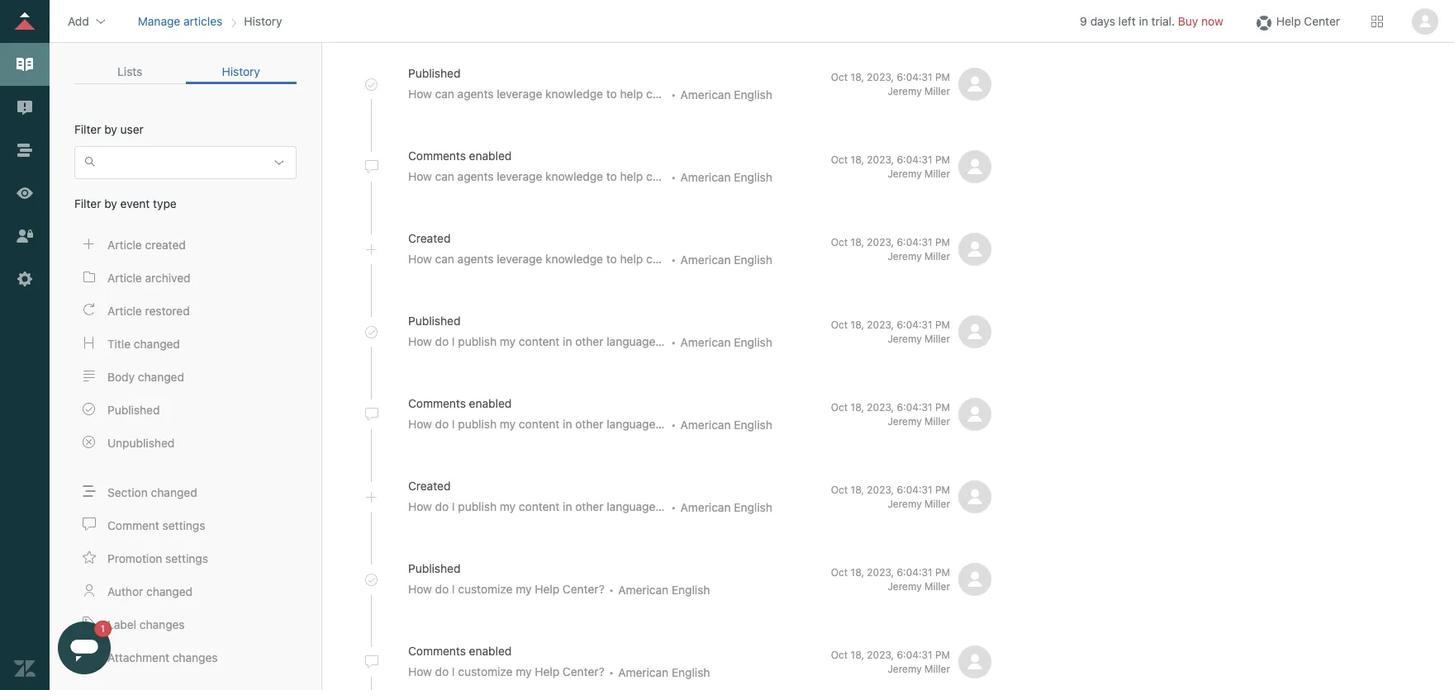 Task type: describe. For each thing, give the bounding box(es) containing it.
customize design image
[[14, 183, 36, 204]]

4 18, from the top
[[851, 319, 864, 331]]

now
[[1201, 14, 1223, 28]]

my for published how do i customize my help center? • american english
[[516, 582, 532, 597]]

4 miller from the top
[[925, 333, 950, 345]]

• inside published how do i customize my help center? • american english
[[609, 583, 614, 597]]

3 miller from the top
[[925, 250, 950, 263]]

settings for comment settings
[[162, 519, 205, 533]]

7 miller from the top
[[925, 581, 950, 593]]

how inside published how do i publish my content in other languages? • american english
[[408, 335, 432, 349]]

how can agents leverage knowledge to help customers? link for comments enabled
[[408, 169, 708, 186]]

oct for how do i publish my content in other languages? link corresponding to comments enabled
[[831, 401, 848, 414]]

american inside comments enabled how do i publish my content in other languages? • american english
[[680, 418, 731, 432]]

unpublished button
[[74, 427, 297, 460]]

8 6:04:31 from the top
[[897, 649, 932, 662]]

2 oct 18, 2023, 6:04:31 pm jeremy miller from the top
[[831, 154, 950, 180]]

8 oct 18, 2023, 6:04:31 pm jeremy miller from the top
[[831, 649, 950, 676]]

to for comments enabled
[[606, 169, 617, 183]]

1 vertical spatial history
[[222, 64, 260, 78]]

how do i publish my content in other languages? link for comments enabled
[[408, 416, 667, 434]]

row group containing published
[[322, 43, 1454, 691]]

2 6:04:31 from the top
[[897, 154, 932, 166]]

how inside created how do i publish my content in other languages? • american english
[[408, 500, 432, 514]]

manage articles link
[[138, 14, 222, 28]]

comments for comments enabled how do i publish my content in other languages? • american english
[[408, 397, 466, 411]]

2 miller from the top
[[925, 168, 950, 180]]

oct for how do i customize my help center? link for customize
[[831, 649, 848, 662]]

2 2023, from the top
[[867, 154, 894, 166]]

user
[[120, 122, 144, 136]]

zendesk image
[[14, 658, 36, 680]]

changed for section changed
[[151, 486, 197, 500]]

knowledge for published
[[545, 87, 603, 101]]

author
[[107, 585, 143, 599]]

user permissions image
[[14, 226, 36, 247]]

3 6:04:31 from the top
[[897, 236, 932, 249]]

restored
[[145, 304, 190, 318]]

my for created how do i publish my content in other languages? • american english
[[500, 500, 516, 514]]

add
[[68, 14, 89, 28]]

promotion settings
[[107, 552, 208, 566]]

article created
[[107, 238, 186, 252]]

american inside created how do i publish my content in other languages? • american english
[[680, 500, 731, 514]]

label changes
[[107, 618, 185, 632]]

7 oct 18, 2023, 6:04:31 pm jeremy miller from the top
[[831, 567, 950, 593]]

center? inside published how do i customize my help center? • american english
[[563, 582, 605, 597]]

comments enabled how do i publish my content in other languages? • american english
[[408, 397, 772, 432]]

3 18, from the top
[[851, 236, 864, 249]]

promotion
[[107, 552, 162, 566]]

customize inside "comments enabled how do i customize my help center? • american english"
[[458, 665, 513, 679]]

3 how do i publish my content in other languages? link from the top
[[408, 499, 667, 516]]

english inside comments enabled how do i publish my content in other languages? • american english
[[734, 418, 772, 432]]

how do i customize my help center? link for my
[[408, 582, 605, 599]]

published how do i publish my content in other languages? • american english
[[408, 314, 772, 349]]

languages? for published how do i publish my content in other languages? • american english
[[607, 335, 667, 349]]

oct for how can agents leverage knowledge to help customers? link related to comments enabled
[[831, 154, 848, 166]]

type
[[153, 197, 177, 211]]

• american english for comments enabled
[[671, 170, 772, 184]]

4 pm from the top
[[935, 319, 950, 331]]

i for published how do i customize my help center? • american english
[[452, 582, 455, 597]]

• american english for published
[[671, 87, 772, 101]]

3 knowledge from the top
[[545, 252, 603, 266]]

leverage for published
[[497, 87, 542, 101]]

oct for third how can agents leverage knowledge to help customers? link from the top of the row group containing published
[[831, 236, 848, 249]]

changed for title changed
[[134, 337, 180, 351]]

lists
[[117, 64, 142, 78]]

i inside comments enabled how do i publish my content in other languages? • american english
[[452, 417, 455, 431]]

6 2023, from the top
[[867, 484, 894, 496]]

3 • american english from the top
[[671, 252, 772, 266]]

in inside created how do i publish my content in other languages? • american english
[[563, 500, 572, 514]]

article for article archived
[[107, 271, 142, 285]]

3 oct 18, 2023, 6:04:31 pm jeremy miller from the top
[[831, 236, 950, 263]]

4 6:04:31 from the top
[[897, 319, 932, 331]]

customize inside published how do i customize my help center? • american english
[[458, 582, 513, 597]]

comments enabled
[[408, 149, 512, 163]]

customers? for published
[[646, 87, 708, 101]]

article restored
[[107, 304, 190, 318]]

3 how from the top
[[408, 252, 432, 266]]

how do i publish my content in other languages? link for published
[[408, 334, 667, 351]]

9
[[1080, 14, 1087, 28]]

american inside published how do i customize my help center? • american english
[[618, 583, 669, 597]]

oct for how do i customize my help center? link associated with my
[[831, 567, 848, 579]]

8 miller from the top
[[925, 663, 950, 676]]

label changes button
[[74, 609, 297, 642]]

other for created
[[575, 500, 603, 514]]

2 18, from the top
[[851, 154, 864, 166]]

published inside published how do i customize my help center? • american english
[[408, 562, 461, 576]]

how inside "comments enabled how do i customize my help center? • american english"
[[408, 665, 432, 679]]

8 18, from the top
[[851, 649, 864, 662]]

3 how can agents leverage knowledge to help customers? link from the top
[[408, 251, 708, 269]]

moderate content image
[[14, 97, 36, 118]]

6 oct 18, 2023, 6:04:31 pm jeremy miller from the top
[[831, 484, 950, 511]]

my for published how do i publish my content in other languages? • american english
[[500, 335, 516, 349]]

1 how from the top
[[408, 87, 432, 101]]

3 jeremy from the top
[[888, 250, 922, 263]]

label
[[107, 618, 136, 632]]

comment settings button
[[74, 510, 297, 543]]

6 jeremy from the top
[[888, 498, 922, 511]]

attachment changes button
[[74, 642, 297, 675]]

2 pm from the top
[[935, 154, 950, 166]]

i for created how do i publish my content in other languages? • american english
[[452, 500, 455, 514]]

oct for first how do i publish my content in other languages? link from the bottom of the row group containing published
[[831, 484, 848, 496]]

6 miller from the top
[[925, 498, 950, 511]]

published button
[[74, 394, 297, 427]]

comment settings
[[107, 519, 205, 533]]

title changed
[[107, 337, 180, 351]]

unpublished
[[107, 436, 175, 450]]

1 jeremy from the top
[[888, 85, 922, 97]]

changed for author changed
[[146, 585, 193, 599]]

comments enabled how do i customize my help center? • american english
[[408, 644, 710, 680]]

7 2023, from the top
[[867, 567, 894, 579]]

6 pm from the top
[[935, 484, 950, 496]]

article for article restored
[[107, 304, 142, 318]]

body changed button
[[74, 361, 297, 394]]

3 how can agents leverage knowledge to help customers? from the top
[[408, 252, 708, 266]]

3 leverage from the top
[[497, 252, 542, 266]]

knowledge for comments enabled
[[545, 169, 603, 183]]

how can agents leverage knowledge to help customers? link for published
[[408, 86, 708, 103]]

created for created how do i publish my content in other languages? • american english
[[408, 479, 451, 493]]

buy
[[1178, 14, 1198, 28]]

in inside published how do i publish my content in other languages? • american english
[[563, 335, 572, 349]]

manage articles image
[[14, 54, 36, 75]]

how inside published how do i customize my help center? • american english
[[408, 582, 432, 597]]

3 2023, from the top
[[867, 236, 894, 249]]

8 2023, from the top
[[867, 649, 894, 662]]

customers? for comments enabled
[[646, 169, 708, 183]]

help center button
[[1248, 9, 1345, 33]]

do inside comments enabled how do i publish my content in other languages? • american english
[[435, 417, 449, 431]]

in right left
[[1139, 14, 1148, 28]]

enabled for comments enabled how do i publish my content in other languages? • american english
[[469, 397, 512, 411]]

5 2023, from the top
[[867, 401, 894, 414]]

filter for filter by user
[[74, 122, 101, 136]]

2 jeremy from the top
[[888, 168, 922, 180]]

help inside button
[[1276, 14, 1301, 28]]

6 18, from the top
[[851, 484, 864, 496]]

article restored button
[[74, 295, 297, 328]]

1 6:04:31 from the top
[[897, 71, 932, 83]]

manage
[[138, 14, 180, 28]]

attachment
[[107, 651, 169, 665]]

i inside "comments enabled how do i customize my help center? • american english"
[[452, 665, 455, 679]]

archived
[[145, 271, 191, 285]]

enabled for comments enabled how do i customize my help center? • american english
[[469, 644, 512, 658]]

3 customers? from the top
[[646, 252, 708, 266]]

7 pm from the top
[[935, 567, 950, 579]]

1 pm from the top
[[935, 71, 950, 83]]

leverage for comments enabled
[[497, 169, 542, 183]]

0 vertical spatial history
[[244, 14, 282, 28]]

can for comments enabled
[[435, 169, 454, 183]]



Task type: locate. For each thing, give the bounding box(es) containing it.
2 leverage from the top
[[497, 169, 542, 183]]

other inside comments enabled how do i publish my content in other languages? • american english
[[575, 417, 603, 431]]

1 other from the top
[[575, 335, 603, 349]]

article created button
[[74, 229, 297, 262]]

oct
[[831, 71, 848, 83], [831, 154, 848, 166], [831, 236, 848, 249], [831, 319, 848, 331], [831, 401, 848, 414], [831, 484, 848, 496], [831, 567, 848, 579], [831, 649, 848, 662]]

1 customers? from the top
[[646, 87, 708, 101]]

2 vertical spatial help
[[535, 665, 559, 679]]

to for published
[[606, 87, 617, 101]]

1 created link from the top
[[408, 231, 451, 245]]

0 vertical spatial publish
[[458, 335, 497, 349]]

1 enabled from the top
[[469, 149, 512, 163]]

article for article created
[[107, 238, 142, 252]]

i inside published how do i publish my content in other languages? • american english
[[452, 335, 455, 349]]

in inside comments enabled how do i publish my content in other languages? • american english
[[563, 417, 572, 431]]

0 vertical spatial changes
[[139, 618, 185, 632]]

do
[[435, 335, 449, 349], [435, 417, 449, 431], [435, 500, 449, 514], [435, 582, 449, 597], [435, 665, 449, 679]]

5 how from the top
[[408, 417, 432, 431]]

0 vertical spatial help
[[1276, 14, 1301, 28]]

how
[[408, 87, 432, 101], [408, 169, 432, 183], [408, 252, 432, 266], [408, 335, 432, 349], [408, 417, 432, 431], [408, 500, 432, 514], [408, 582, 432, 597], [408, 665, 432, 679]]

1 vertical spatial other
[[575, 417, 603, 431]]

my inside created how do i publish my content in other languages? • american english
[[500, 500, 516, 514]]

settings down section changed button
[[162, 519, 205, 533]]

enabled inside comments enabled how do i publish my content in other languages? • american english
[[469, 397, 512, 411]]

3 comments from the top
[[408, 644, 466, 658]]

zendesk products image
[[1371, 15, 1383, 27]]

1 vertical spatial created
[[408, 479, 451, 493]]

oct for how do i publish my content in other languages? link corresponding to published
[[831, 319, 848, 331]]

0 vertical spatial help
[[620, 87, 643, 101]]

section changed
[[107, 486, 197, 500]]

changed for body changed
[[138, 370, 184, 384]]

title
[[107, 337, 131, 351]]

by
[[104, 122, 117, 136], [104, 197, 117, 211]]

5 oct 18, 2023, 6:04:31 pm jeremy miller from the top
[[831, 401, 950, 428]]

other up published how do i customize my help center? • american english
[[575, 500, 603, 514]]

changes for label changes
[[139, 618, 185, 632]]

2 customize from the top
[[458, 665, 513, 679]]

6 oct from the top
[[831, 484, 848, 496]]

article inside button
[[107, 271, 142, 285]]

article
[[107, 238, 142, 252], [107, 271, 142, 285], [107, 304, 142, 318]]

changed up "comment settings" button on the bottom left of the page
[[151, 486, 197, 500]]

2 vertical spatial enabled
[[469, 644, 512, 658]]

2 oct from the top
[[831, 154, 848, 166]]

2 by from the top
[[104, 197, 117, 211]]

1 oct 18, 2023, 6:04:31 pm jeremy miller from the top
[[831, 71, 950, 97]]

left
[[1118, 14, 1136, 28]]

1 help from the top
[[620, 87, 643, 101]]

created
[[408, 231, 451, 245], [408, 479, 451, 493]]

0 vertical spatial languages?
[[607, 335, 667, 349]]

0 vertical spatial article
[[107, 238, 142, 252]]

english inside "comments enabled how do i customize my help center? • american english"
[[672, 665, 710, 680]]

american
[[680, 87, 731, 101], [680, 170, 731, 184], [680, 252, 731, 266], [680, 335, 731, 349], [680, 418, 731, 432], [680, 500, 731, 514], [618, 583, 669, 597], [618, 665, 669, 680]]

changed down promotion settings
[[146, 585, 193, 599]]

4 do from the top
[[435, 582, 449, 597]]

other for published
[[575, 335, 603, 349]]

0 vertical spatial leverage
[[497, 87, 542, 101]]

0 vertical spatial content
[[519, 335, 560, 349]]

comments
[[408, 149, 466, 163], [408, 397, 466, 411], [408, 644, 466, 658]]

settings image
[[14, 269, 36, 290]]

english inside published how do i customize my help center? • american english
[[672, 583, 710, 597]]

changed
[[134, 337, 180, 351], [138, 370, 184, 384], [151, 486, 197, 500], [146, 585, 193, 599]]

article down article created
[[107, 271, 142, 285]]

published
[[408, 66, 461, 80], [408, 314, 461, 328], [107, 403, 160, 417], [408, 562, 461, 576]]

1 vertical spatial filter
[[74, 197, 101, 211]]

content
[[519, 335, 560, 349], [519, 417, 560, 431], [519, 500, 560, 514]]

1 vertical spatial settings
[[165, 552, 208, 566]]

center
[[1304, 14, 1340, 28]]

3 publish from the top
[[458, 500, 497, 514]]

2 help from the top
[[620, 169, 643, 183]]

created link for how do i publish my content in other languages?
[[408, 479, 451, 493]]

my inside comments enabled how do i publish my content in other languages? • american english
[[500, 417, 516, 431]]

languages?
[[607, 335, 667, 349], [607, 417, 667, 431], [607, 500, 667, 514]]

other inside published how do i publish my content in other languages? • american english
[[575, 335, 603, 349]]

1 vertical spatial how can agents leverage knowledge to help customers?
[[408, 169, 708, 183]]

0 vertical spatial customers?
[[646, 87, 708, 101]]

3 agents from the top
[[457, 252, 494, 266]]

comments for comments enabled
[[408, 149, 466, 163]]

days
[[1090, 14, 1115, 28]]

pm
[[935, 71, 950, 83], [935, 154, 950, 166], [935, 236, 950, 249], [935, 319, 950, 331], [935, 401, 950, 414], [935, 484, 950, 496], [935, 567, 950, 579], [935, 649, 950, 662]]

• american english
[[671, 87, 772, 101], [671, 170, 772, 184], [671, 252, 772, 266]]

comments for comments enabled how do i customize my help center? • american english
[[408, 644, 466, 658]]

2 can from the top
[[435, 169, 454, 183]]

my inside published how do i publish my content in other languages? • american english
[[500, 335, 516, 349]]

1 how do i publish my content in other languages? link from the top
[[408, 334, 667, 351]]

2 do from the top
[[435, 417, 449, 431]]

0 vertical spatial how can agents leverage knowledge to help customers?
[[408, 87, 708, 101]]

1 by from the top
[[104, 122, 117, 136]]

changed inside button
[[146, 585, 193, 599]]

2 content from the top
[[519, 417, 560, 431]]

8 how from the top
[[408, 665, 432, 679]]

help inside "comments enabled how do i customize my help center? • american english"
[[535, 665, 559, 679]]

languages? inside comments enabled how do i publish my content in other languages? • american english
[[607, 417, 667, 431]]

created link
[[408, 231, 451, 245], [408, 479, 451, 493]]

2 vertical spatial leverage
[[497, 252, 542, 266]]

1 2023, from the top
[[867, 71, 894, 83]]

1 18, from the top
[[851, 71, 864, 83]]

2 vertical spatial publish
[[458, 500, 497, 514]]

content for created
[[519, 500, 560, 514]]

0 vertical spatial can
[[435, 87, 454, 101]]

3 to from the top
[[606, 252, 617, 266]]

changes down label changes button at the bottom left
[[172, 651, 218, 665]]

publish for created
[[458, 500, 497, 514]]

2 vertical spatial how can agents leverage knowledge to help customers?
[[408, 252, 708, 266]]

6 how from the top
[[408, 500, 432, 514]]

lists link
[[74, 59, 185, 84]]

i inside published how do i customize my help center? • american english
[[452, 582, 455, 597]]

0 vertical spatial agents
[[457, 87, 494, 101]]

1 do from the top
[[435, 335, 449, 349]]

filter for filter by event type
[[74, 197, 101, 211]]

2 vertical spatial to
[[606, 252, 617, 266]]

article left created
[[107, 238, 142, 252]]

1 vertical spatial leverage
[[497, 169, 542, 183]]

other up created how do i publish my content in other languages? • american english
[[575, 417, 603, 431]]

enabled inside "comments enabled how do i customize my help center? • american english"
[[469, 644, 512, 658]]

0 vertical spatial comments
[[408, 149, 466, 163]]

8 oct from the top
[[831, 649, 848, 662]]

trial.
[[1151, 14, 1175, 28]]

2 vertical spatial other
[[575, 500, 603, 514]]

0 vertical spatial other
[[575, 335, 603, 349]]

2 knowledge from the top
[[545, 169, 603, 183]]

can
[[435, 87, 454, 101], [435, 169, 454, 183], [435, 252, 454, 266]]

agents for published
[[457, 87, 494, 101]]

1 vertical spatial knowledge
[[545, 169, 603, 183]]

to
[[606, 87, 617, 101], [606, 169, 617, 183], [606, 252, 617, 266]]

0 vertical spatial customize
[[458, 582, 513, 597]]

• inside comments enabled how do i publish my content in other languages? • american english
[[671, 418, 676, 432]]

content for published
[[519, 335, 560, 349]]

enabled
[[469, 149, 512, 163], [469, 397, 512, 411], [469, 644, 512, 658]]

my inside published how do i customize my help center? • american english
[[516, 582, 532, 597]]

do for published how do i customize my help center? • american english
[[435, 582, 449, 597]]

filter
[[74, 122, 101, 136], [74, 197, 101, 211]]

comment
[[107, 519, 159, 533]]

help inside published how do i customize my help center? • american english
[[535, 582, 559, 597]]

published how do i customize my help center? • american english
[[408, 562, 710, 597]]

3 can from the top
[[435, 252, 454, 266]]

1 vertical spatial agents
[[457, 169, 494, 183]]

promotion settings button
[[74, 543, 297, 576]]

0 vertical spatial created link
[[408, 231, 451, 245]]

how do i customize my help center? link for customize
[[408, 664, 605, 682]]

2 vertical spatial article
[[107, 304, 142, 318]]

•
[[671, 87, 676, 101], [671, 170, 676, 184], [671, 252, 676, 266], [671, 335, 676, 349], [671, 418, 676, 432], [671, 500, 676, 514], [609, 583, 614, 597], [609, 665, 614, 680]]

changes for attachment changes
[[172, 651, 218, 665]]

1 languages? from the top
[[607, 335, 667, 349]]

0 vertical spatial center?
[[563, 582, 605, 597]]

2 languages? from the top
[[607, 417, 667, 431]]

1 vertical spatial enabled
[[469, 397, 512, 411]]

history down articles
[[222, 64, 260, 78]]

1 vertical spatial help
[[535, 582, 559, 597]]

1 can from the top
[[435, 87, 454, 101]]

1 vertical spatial how do i customize my help center? link
[[408, 664, 605, 682]]

changed down "title changed"
[[138, 370, 184, 384]]

1 vertical spatial article
[[107, 271, 142, 285]]

2 how do i customize my help center? link from the top
[[408, 664, 605, 682]]

american inside published how do i publish my content in other languages? • american english
[[680, 335, 731, 349]]

english
[[734, 87, 772, 101], [734, 170, 772, 184], [734, 252, 772, 266], [734, 335, 772, 349], [734, 418, 772, 432], [734, 500, 772, 514], [672, 583, 710, 597], [672, 665, 710, 680]]

customers?
[[646, 87, 708, 101], [646, 169, 708, 183], [646, 252, 708, 266]]

published inside published how do i publish my content in other languages? • american english
[[408, 314, 461, 328]]

created
[[145, 238, 186, 252]]

2 vertical spatial knowledge
[[545, 252, 603, 266]]

history
[[244, 14, 282, 28], [222, 64, 260, 78]]

2 how can agents leverage knowledge to help customers? link from the top
[[408, 169, 708, 186]]

content inside created how do i publish my content in other languages? • american english
[[519, 500, 560, 514]]

i inside created how do i publish my content in other languages? • american english
[[452, 500, 455, 514]]

0 vertical spatial by
[[104, 122, 117, 136]]

1 how do i customize my help center? link from the top
[[408, 582, 605, 599]]

in
[[1139, 14, 1148, 28], [563, 335, 572, 349], [563, 417, 572, 431], [563, 500, 572, 514]]

3 pm from the top
[[935, 236, 950, 249]]

by for user
[[104, 122, 117, 136]]

in up comments enabled how do i publish my content in other languages? • american english
[[563, 335, 572, 349]]

other up comments enabled how do i publish my content in other languages? • american english
[[575, 335, 603, 349]]

0 vertical spatial • american english
[[671, 87, 772, 101]]

my inside "comments enabled how do i customize my help center? • american english"
[[516, 665, 532, 679]]

settings down "comment settings" button on the bottom left of the page
[[165, 552, 208, 566]]

add button
[[63, 9, 112, 33]]

2 vertical spatial • american english
[[671, 252, 772, 266]]

0 vertical spatial created
[[408, 231, 451, 245]]

filter left event
[[74, 197, 101, 211]]

languages? for created how do i publish my content in other languages? • american english
[[607, 500, 667, 514]]

help for comments enabled
[[620, 169, 643, 183]]

publish inside published how do i publish my content in other languages? • american english
[[458, 335, 497, 349]]

customize
[[458, 582, 513, 597], [458, 665, 513, 679]]

filter left user
[[74, 122, 101, 136]]

do inside "comments enabled how do i customize my help center? • american english"
[[435, 665, 449, 679]]

english inside published how do i publish my content in other languages? • american english
[[734, 335, 772, 349]]

2 vertical spatial how can agents leverage knowledge to help customers? link
[[408, 251, 708, 269]]

2 vertical spatial customers?
[[646, 252, 708, 266]]

1 vertical spatial languages?
[[607, 417, 667, 431]]

5 6:04:31 from the top
[[897, 401, 932, 414]]

content inside comments enabled how do i publish my content in other languages? • american english
[[519, 417, 560, 431]]

history up history link
[[244, 14, 282, 28]]

8 pm from the top
[[935, 649, 950, 662]]

filter by user
[[74, 122, 144, 136]]

1 to from the top
[[606, 87, 617, 101]]

do for published how do i publish my content in other languages? • american english
[[435, 335, 449, 349]]

how do i customize my help center? link
[[408, 582, 605, 599], [408, 664, 605, 682]]

do inside published how do i customize my help center? • american english
[[435, 582, 449, 597]]

• inside "comments enabled how do i customize my help center? • american english"
[[609, 665, 614, 680]]

section changed button
[[74, 477, 297, 510]]

manage articles
[[138, 14, 222, 28]]

created for created
[[408, 231, 451, 245]]

7 6:04:31 from the top
[[897, 567, 932, 579]]

1 vertical spatial • american english
[[671, 170, 772, 184]]

1 vertical spatial how do i publish my content in other languages? link
[[408, 416, 667, 434]]

section
[[107, 486, 148, 500]]

oct 18, 2023, 6:04:31 pm jeremy miller
[[831, 71, 950, 97], [831, 154, 950, 180], [831, 236, 950, 263], [831, 319, 950, 345], [831, 401, 950, 428], [831, 484, 950, 511], [831, 567, 950, 593], [831, 649, 950, 676]]

row group
[[322, 43, 1454, 691]]

2 vertical spatial how do i publish my content in other languages? link
[[408, 499, 667, 516]]

0 vertical spatial how can agents leverage knowledge to help customers? link
[[408, 86, 708, 103]]

8 jeremy from the top
[[888, 663, 922, 676]]

author changed button
[[74, 576, 297, 609]]

6:04:31
[[897, 71, 932, 83], [897, 154, 932, 166], [897, 236, 932, 249], [897, 319, 932, 331], [897, 401, 932, 414], [897, 484, 932, 496], [897, 567, 932, 579], [897, 649, 932, 662]]

help for published
[[620, 87, 643, 101]]

2 enabled from the top
[[469, 397, 512, 411]]

changes
[[139, 618, 185, 632], [172, 651, 218, 665]]

5 jeremy from the top
[[888, 416, 922, 428]]

2 vertical spatial can
[[435, 252, 454, 266]]

event
[[120, 197, 150, 211]]

0 vertical spatial to
[[606, 87, 617, 101]]

center? inside "comments enabled how do i customize my help center? • american english"
[[563, 665, 605, 679]]

1 center? from the top
[[563, 582, 605, 597]]

knowledge
[[545, 87, 603, 101], [545, 169, 603, 183], [545, 252, 603, 266]]

2 customers? from the top
[[646, 169, 708, 183]]

created link for how can agents leverage knowledge to help customers?
[[408, 231, 451, 245]]

created how do i publish my content in other languages? • american english
[[408, 479, 772, 514]]

0 vertical spatial enabled
[[469, 149, 512, 163]]

2 i from the top
[[452, 417, 455, 431]]

arrange content image
[[14, 140, 36, 161]]

1 vertical spatial center?
[[563, 665, 605, 679]]

2 vertical spatial languages?
[[607, 500, 667, 514]]

enabled for comments enabled
[[469, 149, 512, 163]]

article up 'title'
[[107, 304, 142, 318]]

by left user
[[104, 122, 117, 136]]

2 vertical spatial content
[[519, 500, 560, 514]]

body changed
[[107, 370, 184, 384]]

4 jeremy from the top
[[888, 333, 922, 345]]

2 vertical spatial help
[[620, 252, 643, 266]]

filter by event type
[[74, 197, 177, 211]]

2023,
[[867, 71, 894, 83], [867, 154, 894, 166], [867, 236, 894, 249], [867, 319, 894, 331], [867, 401, 894, 414], [867, 484, 894, 496], [867, 567, 894, 579], [867, 649, 894, 662]]

0 vertical spatial knowledge
[[545, 87, 603, 101]]

2 agents from the top
[[457, 169, 494, 183]]

other
[[575, 335, 603, 349], [575, 417, 603, 431], [575, 500, 603, 514]]

5 i from the top
[[452, 665, 455, 679]]

title changed button
[[74, 328, 297, 361]]

in up created how do i publish my content in other languages? • american english
[[563, 417, 572, 431]]

in up published how do i customize my help center? • american english
[[563, 500, 572, 514]]

other inside created how do i publish my content in other languages? • american english
[[575, 500, 603, 514]]

settings for promotion settings
[[165, 552, 208, 566]]

how can agents leverage knowledge to help customers?
[[408, 87, 708, 101], [408, 169, 708, 183], [408, 252, 708, 266]]

help
[[1276, 14, 1301, 28], [535, 582, 559, 597], [535, 665, 559, 679]]

author changed
[[107, 585, 193, 599]]

2 to from the top
[[606, 169, 617, 183]]

5 pm from the top
[[935, 401, 950, 414]]

oct for how can agents leverage knowledge to help customers? link associated with published
[[831, 71, 848, 83]]

• inside published how do i publish my content in other languages? • american english
[[671, 335, 676, 349]]

article archived button
[[74, 262, 297, 295]]

0 vertical spatial settings
[[162, 519, 205, 533]]

1 vertical spatial customize
[[458, 665, 513, 679]]

1 article from the top
[[107, 238, 142, 252]]

1 vertical spatial how can agents leverage knowledge to help customers? link
[[408, 169, 708, 186]]

jeremy
[[888, 85, 922, 97], [888, 168, 922, 180], [888, 250, 922, 263], [888, 333, 922, 345], [888, 416, 922, 428], [888, 498, 922, 511], [888, 581, 922, 593], [888, 663, 922, 676]]

1 how can agents leverage knowledge to help customers? from the top
[[408, 87, 708, 101]]

how inside comments enabled how do i publish my content in other languages? • american english
[[408, 417, 432, 431]]

body
[[107, 370, 135, 384]]

leverage
[[497, 87, 542, 101], [497, 169, 542, 183], [497, 252, 542, 266]]

1 vertical spatial created link
[[408, 479, 451, 493]]

published inside button
[[107, 403, 160, 417]]

0 vertical spatial filter
[[74, 122, 101, 136]]

changes up attachment changes
[[139, 618, 185, 632]]

2 how do i publish my content in other languages? link from the top
[[408, 416, 667, 434]]

comments inside comments enabled how do i publish my content in other languages? • american english
[[408, 397, 466, 411]]

by for event
[[104, 197, 117, 211]]

7 18, from the top
[[851, 567, 864, 579]]

publish for published
[[458, 335, 497, 349]]

1 vertical spatial can
[[435, 169, 454, 183]]

content inside published how do i publish my content in other languages? • american english
[[519, 335, 560, 349]]

changed down article restored
[[134, 337, 180, 351]]

english inside created how do i publish my content in other languages? • american english
[[734, 500, 772, 514]]

1 filter from the top
[[74, 122, 101, 136]]

help center
[[1276, 14, 1340, 28]]

publish inside created how do i publish my content in other languages? • american english
[[458, 500, 497, 514]]

5 18, from the top
[[851, 401, 864, 414]]

comments inside "comments enabled how do i customize my help center? • american english"
[[408, 644, 466, 658]]

4 oct 18, 2023, 6:04:31 pm jeremy miller from the top
[[831, 319, 950, 345]]

i for published how do i publish my content in other languages? • american english
[[452, 335, 455, 349]]

agents
[[457, 87, 494, 101], [457, 169, 494, 183], [457, 252, 494, 266]]

how can agents leverage knowledge to help customers? for comments enabled
[[408, 169, 708, 183]]

how can agents leverage knowledge to help customers? for published
[[408, 87, 708, 101]]

1 vertical spatial help
[[620, 169, 643, 183]]

1 • american english from the top
[[671, 87, 772, 101]]

2 article from the top
[[107, 271, 142, 285]]

7 jeremy from the top
[[888, 581, 922, 593]]

1 vertical spatial by
[[104, 197, 117, 211]]

can for published
[[435, 87, 454, 101]]

agents for comments enabled
[[457, 169, 494, 183]]

6 6:04:31 from the top
[[897, 484, 932, 496]]

3 help from the top
[[620, 252, 643, 266]]

0 vertical spatial how do i customize my help center? link
[[408, 582, 605, 599]]

1 miller from the top
[[925, 85, 950, 97]]

1 vertical spatial publish
[[458, 417, 497, 431]]

publish inside comments enabled how do i publish my content in other languages? • american english
[[458, 417, 497, 431]]

1 knowledge from the top
[[545, 87, 603, 101]]

how do i publish my content in other languages? link
[[408, 334, 667, 351], [408, 416, 667, 434], [408, 499, 667, 516]]

2 publish from the top
[[458, 417, 497, 431]]

american inside "comments enabled how do i customize my help center? • american english"
[[618, 665, 669, 680]]

1 vertical spatial changes
[[172, 651, 218, 665]]

1 vertical spatial content
[[519, 417, 560, 431]]

1 agents from the top
[[457, 87, 494, 101]]

do inside published how do i publish my content in other languages? • american english
[[435, 335, 449, 349]]

settings
[[162, 519, 205, 533], [165, 552, 208, 566]]

9 days left in trial. buy now
[[1080, 14, 1223, 28]]

1 vertical spatial to
[[606, 169, 617, 183]]

articles
[[183, 14, 222, 28]]

• inside created how do i publish my content in other languages? • american english
[[671, 500, 676, 514]]

1 i from the top
[[452, 335, 455, 349]]

do for created how do i publish my content in other languages? • american english
[[435, 500, 449, 514]]

2 vertical spatial agents
[[457, 252, 494, 266]]

2 vertical spatial comments
[[408, 644, 466, 658]]

languages? inside published how do i publish my content in other languages? • american english
[[607, 335, 667, 349]]

languages? inside created how do i publish my content in other languages? • american english
[[607, 500, 667, 514]]

5 miller from the top
[[925, 416, 950, 428]]

4 2023, from the top
[[867, 319, 894, 331]]

do inside created how do i publish my content in other languages? • american english
[[435, 500, 449, 514]]

by left event
[[104, 197, 117, 211]]

0 vertical spatial how do i publish my content in other languages? link
[[408, 334, 667, 351]]

2 how from the top
[[408, 169, 432, 183]]

created inside created how do i publish my content in other languages? • american english
[[408, 479, 451, 493]]

1 content from the top
[[519, 335, 560, 349]]

navigation
[[134, 9, 286, 33]]

changed inside button
[[134, 337, 180, 351]]

navigation containing manage articles
[[134, 9, 286, 33]]

history link
[[185, 59, 297, 84]]

my
[[500, 335, 516, 349], [500, 417, 516, 431], [500, 500, 516, 514], [516, 582, 532, 597], [516, 665, 532, 679]]

1 vertical spatial customers?
[[646, 169, 708, 183]]

2 • american english from the top
[[671, 170, 772, 184]]

attachment changes
[[107, 651, 218, 665]]

article archived
[[107, 271, 191, 285]]

1 vertical spatial comments
[[408, 397, 466, 411]]



Task type: vqa. For each thing, say whether or not it's contained in the screenshot.
Admin icon
no



